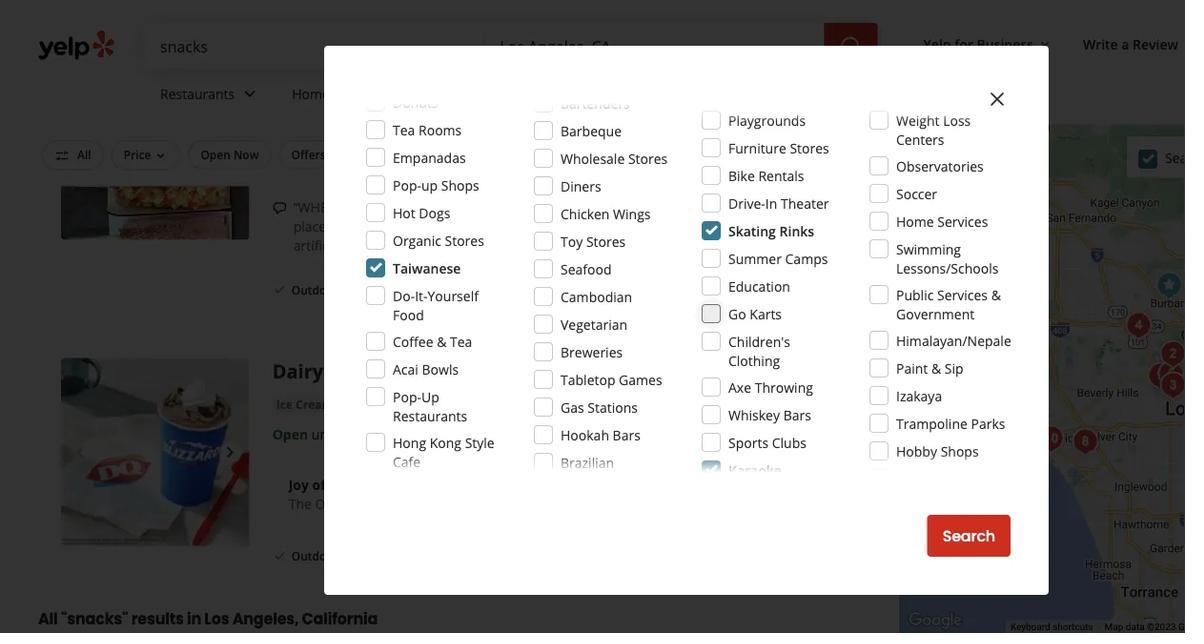 Task type: locate. For each thing, give the bounding box(es) containing it.
stores up disappointed
[[629, 149, 668, 167]]

hot inside "button"
[[589, 114, 610, 129]]

24 chevron down v2 image for restaurants
[[239, 82, 262, 105]]

yogurt for 1st ice cream & frozen yogurt link from the bottom
[[389, 396, 428, 412]]

hot down bartenders
[[589, 114, 610, 129]]

delivery down taiwanese
[[416, 282, 461, 298]]

2 slideshow element from the top
[[61, 358, 250, 547]]

2 cream from the top
[[296, 396, 333, 412]]

hong
[[393, 434, 427, 452]]

himalayan/nepalese
[[897, 332, 1026, 350]]

4.6 star rating image
[[273, 83, 376, 103]]

drinks
[[415, 218, 454, 236]]

1 horizontal spatial in
[[378, 476, 391, 494]]

outdoor seating down oreo®
[[292, 549, 382, 564]]

syrups.…"
[[346, 237, 406, 255]]

1 pop- from the top
[[393, 176, 422, 194]]

24 chevron down v2 image inside the restaurants link
[[239, 82, 262, 105]]

and-
[[327, 169, 355, 187]]

next image for dairy queen/orange julius treat ctr
[[219, 441, 242, 464]]

1 horizontal spatial of
[[792, 218, 805, 236]]

home services up swimming
[[897, 212, 989, 230]]

services down 88 hotdog & juicy link
[[333, 85, 384, 103]]

open left the now
[[201, 147, 231, 163]]

open for 88
[[273, 142, 308, 160]]

0 vertical spatial pop-
[[393, 176, 422, 194]]

1 vertical spatial until
[[312, 425, 340, 443]]

dairy queen/orange julius treat ctr
[[273, 358, 617, 385]]

1 vertical spatial treat
[[498, 495, 530, 513]]

bars inside button
[[473, 114, 499, 129]]

slideshow element for dairy queen/orange julius treat ctr
[[61, 358, 250, 547]]

1 vertical spatial next image
[[219, 441, 242, 464]]

frozen up 10:00
[[348, 114, 386, 129]]

tea
[[393, 121, 415, 139], [450, 333, 473, 351]]

skating
[[729, 222, 777, 240]]

1 yogurt from the top
[[389, 114, 428, 129]]

because
[[336, 218, 388, 236]]

0 horizontal spatial restaurants
[[160, 85, 235, 103]]

winter
[[329, 476, 375, 494]]

home down hotdog
[[292, 85, 330, 103]]

1 horizontal spatial hot
[[393, 204, 416, 222]]

24 chevron down v2 image up smoothies
[[529, 82, 552, 105]]

search image
[[840, 35, 863, 58]]

hot dogs
[[589, 114, 640, 129], [393, 204, 451, 222]]

2 horizontal spatial hot
[[589, 114, 610, 129]]

0 vertical spatial home services
[[292, 85, 384, 103]]

cream for 2nd ice cream & frozen yogurt link from the bottom
[[296, 114, 333, 129]]

all right 16 filter v2 image on the left top of the page
[[77, 147, 91, 163]]

stores for wholesale stores
[[629, 149, 668, 167]]

dogs down pop-up shops
[[419, 204, 451, 222]]

public
[[897, 286, 934, 304]]

start order
[[738, 280, 820, 301]]

88 hotdog & juicy image
[[61, 51, 250, 240], [1155, 367, 1186, 405], [1155, 367, 1186, 405]]

hot dogs down bartenders
[[589, 114, 640, 129]]

0 vertical spatial outdoor seating
[[292, 282, 382, 298]]

1 16 checkmark v2 image from the left
[[397, 282, 412, 297]]

treat left is
[[498, 495, 530, 513]]

16 checkmark v2 image down the 16 speech v2 icon
[[273, 282, 288, 297]]

1 vertical spatial pop-
[[393, 388, 422, 406]]

juicy?!?!
[[434, 198, 486, 217]]

0 vertical spatial in
[[378, 476, 391, 494]]

0 vertical spatial hot dogs
[[589, 114, 640, 129]]

restaurants inside search dialog
[[393, 407, 468, 425]]

go right ©2023 at the right
[[1179, 622, 1186, 633]]

outdoor seating down the artificial
[[292, 282, 382, 298]]

0 horizontal spatial all
[[38, 609, 58, 630]]

trampoline
[[897, 415, 968, 433]]

1 frozen from the top
[[348, 114, 386, 129]]

2 vertical spatial bars
[[613, 426, 641, 444]]

1 vertical spatial yogurt
[[389, 396, 428, 412]]

1 vertical spatial all
[[38, 609, 58, 630]]

&
[[374, 51, 388, 78], [336, 114, 345, 129], [502, 114, 510, 129], [992, 286, 1002, 304], [437, 333, 447, 351], [932, 359, 942, 377], [336, 396, 345, 412]]

pop- up the been
[[393, 176, 422, 194]]

games
[[619, 371, 663, 389]]

ice cream & frozen yogurt up 10:00
[[276, 114, 428, 129]]

ice cream & frozen yogurt up 8:00
[[276, 396, 428, 412]]

ice cream & frozen yogurt link up 8:00
[[273, 395, 431, 414]]

0 horizontal spatial in
[[187, 609, 201, 630]]

0 horizontal spatial hot dogs
[[393, 204, 451, 222]]

16 checkmark v2 image
[[273, 282, 288, 297], [273, 548, 288, 564]]

until for hotdog
[[312, 142, 340, 160]]

1 next image from the top
[[219, 134, 242, 157]]

been
[[397, 198, 431, 217]]

home
[[292, 85, 330, 103], [897, 212, 935, 230]]

0 vertical spatial ice cream & frozen yogurt button
[[273, 112, 431, 131]]

cup
[[406, 476, 432, 494]]

shops up juicy?!?!
[[442, 176, 480, 194]]

services inside home services link
[[333, 85, 384, 103]]

1 vertical spatial seating
[[341, 549, 382, 564]]

1 vertical spatial 16 checkmark v2 image
[[273, 548, 288, 564]]

1 vertical spatial ice cream & frozen yogurt
[[276, 396, 428, 412]]

izakaya
[[897, 387, 943, 405]]

outdoor down the artificial
[[292, 282, 339, 298]]

ice cream & frozen yogurt link up 10:00
[[273, 112, 431, 131]]

cream down 4.6 star rating image
[[296, 114, 333, 129]]

sea
[[1166, 149, 1186, 167]]

the
[[289, 495, 312, 513]]

16 chevron down v2 image
[[1038, 37, 1053, 52]]

0 vertical spatial a
[[1122, 35, 1130, 53]]

1 horizontal spatial bars
[[613, 426, 641, 444]]

8:00
[[343, 425, 370, 443]]

until
[[312, 142, 340, 160], [312, 425, 340, 443]]

for
[[955, 35, 974, 53]]

search dialog
[[0, 0, 1186, 634]]

dairy queen/orange julius treat ctr image
[[1151, 267, 1186, 305]]

1 horizontal spatial restaurants
[[393, 407, 468, 425]]

0 vertical spatial go
[[729, 305, 747, 323]]

pm for hotdog
[[381, 142, 401, 160]]

0 vertical spatial ice cream & frozen yogurt link
[[273, 112, 431, 131]]

tea down donuts
[[393, 121, 415, 139]]

1 horizontal spatial dogs
[[613, 114, 640, 129]]

0 vertical spatial home
[[292, 85, 330, 103]]

bars up clubs
[[784, 406, 812, 424]]

0 vertical spatial services
[[333, 85, 384, 103]]

16 info v2 image
[[184, 1, 199, 16]]

frozen up 8:00
[[348, 396, 386, 412]]

organic
[[393, 231, 442, 250]]

pop- inside 'pop-up restaurants'
[[393, 388, 422, 406]]

1 horizontal spatial home services
[[897, 212, 989, 230]]

0 vertical spatial cream
[[296, 114, 333, 129]]

pm up "16 healthy dining v2" icon
[[381, 142, 401, 160]]

1 vertical spatial tea
[[450, 333, 473, 351]]

1 slideshow element from the top
[[61, 51, 250, 240]]

outdoor inside button
[[597, 147, 644, 163]]

outdoor down hot dogs "button"
[[597, 147, 644, 163]]

in right winter
[[378, 476, 391, 494]]

ice cream & frozen yogurt button for 1st ice cream & frozen yogurt link from the bottom
[[273, 395, 431, 414]]

hotdog
[[299, 51, 369, 78]]

furniture
[[729, 139, 787, 157]]

1 vertical spatial pm
[[373, 425, 393, 443]]

2 until from the top
[[312, 425, 340, 443]]

restaurants down up
[[393, 407, 468, 425]]

& up free
[[502, 114, 510, 129]]

1 vertical spatial go
[[1179, 622, 1186, 633]]

dogs inside "button"
[[613, 114, 640, 129]]

whiskey bars
[[729, 406, 812, 424]]

theater
[[781, 194, 830, 212]]

do-
[[393, 287, 415, 305]]

free wi-fi
[[510, 147, 564, 163]]

cream
[[296, 114, 333, 129], [296, 396, 333, 412]]

1 cream from the top
[[296, 114, 333, 129]]

a right write
[[1122, 35, 1130, 53]]

0 vertical spatial frozen
[[348, 114, 386, 129]]

1 vertical spatial delivery
[[416, 282, 461, 298]]

2 next image from the top
[[219, 441, 242, 464]]

slideshow element for 88 hotdog & juicy
[[61, 51, 250, 240]]

more link
[[567, 69, 657, 124]]

2 24 chevron down v2 image from the left
[[619, 82, 642, 105]]

delivery up and-
[[329, 147, 374, 163]]

tea up the dairy queen/orange julius treat ctr link
[[450, 333, 473, 351]]

16 checkmark v2 image left takeout
[[476, 282, 492, 297]]

24 chevron down v2 image
[[529, 82, 552, 105], [619, 82, 642, 105]]

seating left do-
[[341, 282, 382, 298]]

& down "lessons/schools"
[[992, 286, 1002, 304]]

0 vertical spatial until
[[312, 142, 340, 160]]

0 vertical spatial shops
[[442, 176, 480, 194]]

& up the bowls
[[437, 333, 447, 351]]

24 chevron down v2 image
[[239, 82, 262, 105], [388, 82, 411, 105]]

until up the grab-and-go
[[312, 142, 340, 160]]

dogs allowed
[[720, 147, 794, 163]]

0 vertical spatial dogs
[[613, 114, 640, 129]]

dairy queen/orange julius treat ctr image
[[61, 358, 250, 547]]

organic stores
[[393, 231, 485, 250]]

16 checkmark v2 image
[[397, 282, 412, 297], [476, 282, 492, 297]]

until left 8:00
[[312, 425, 340, 443]]

0 horizontal spatial 24 chevron down v2 image
[[239, 82, 262, 105]]

of down 'theater'
[[792, 218, 805, 236]]

los
[[204, 609, 229, 630]]

0 vertical spatial restaurants
[[160, 85, 235, 103]]

2 24 chevron down v2 image from the left
[[388, 82, 411, 105]]

& left juicy
[[374, 51, 388, 78]]

0 horizontal spatial 16 checkmark v2 image
[[397, 282, 412, 297]]

until for queen/orange
[[312, 425, 340, 443]]

0 vertical spatial tea
[[393, 121, 415, 139]]

0 vertical spatial ice
[[276, 114, 293, 129]]

2 frozen from the top
[[348, 396, 386, 412]]

places
[[294, 218, 333, 236]]

24 chevron down v2 image down juicy
[[388, 82, 411, 105]]

sports clubs
[[729, 434, 807, 452]]

juice bars & smoothies
[[443, 114, 574, 129]]

frozen for 2nd ice cream & frozen yogurt link from the bottom
[[348, 114, 386, 129]]

1 seating from the top
[[341, 282, 382, 298]]

0 vertical spatial ice cream & frozen yogurt
[[276, 114, 428, 129]]

1 horizontal spatial all
[[77, 147, 91, 163]]

weight
[[897, 111, 940, 129]]

1 vertical spatial a
[[395, 476, 403, 494]]

pm for queen/orange
[[373, 425, 393, 443]]

hot dogs link
[[585, 112, 644, 131]]

None search field
[[145, 23, 882, 69]]

queen/orange
[[329, 358, 469, 385]]

2 vertical spatial dogs
[[419, 204, 451, 222]]

in left los
[[187, 609, 201, 630]]

1 ice cream & frozen yogurt button from the top
[[273, 112, 431, 131]]

stores down chicken wings
[[587, 232, 626, 250]]

16 checkmark v2 image for delivery
[[397, 282, 412, 297]]

all left the "snacks" at left bottom
[[38, 609, 58, 630]]

1 16 checkmark v2 image from the top
[[273, 282, 288, 297]]

0 vertical spatial next image
[[219, 134, 242, 157]]

0 horizontal spatial delivery
[[329, 147, 374, 163]]

map region
[[811, 0, 1186, 634]]

lessons/schools
[[897, 259, 999, 277]]

1 vertical spatial hot dogs
[[393, 204, 451, 222]]

1 horizontal spatial home
[[897, 212, 935, 230]]

services down "lessons/schools"
[[938, 286, 988, 304]]

1 horizontal spatial delivery
[[416, 282, 461, 298]]

of right joy on the bottom left of the page
[[313, 476, 326, 494]]

0 vertical spatial all
[[77, 147, 91, 163]]

outdoor down the
[[292, 549, 339, 564]]

it-
[[415, 287, 428, 305]]

1 horizontal spatial 24 chevron down v2 image
[[388, 82, 411, 105]]

0 vertical spatial 16 checkmark v2 image
[[273, 282, 288, 297]]

1 24 chevron down v2 image from the left
[[239, 82, 262, 105]]

dining
[[464, 169, 503, 187]]

2 vertical spatial hot
[[366, 495, 389, 513]]

up
[[422, 388, 440, 406]]

pm
[[381, 142, 401, 160], [373, 425, 393, 443]]

0 horizontal spatial dogs
[[419, 204, 451, 222]]

stores for toy stores
[[587, 232, 626, 250]]

rinks
[[780, 222, 815, 240]]

yogurt down donuts
[[389, 114, 428, 129]]

24 chevron down v2 image right more
[[619, 82, 642, 105]]

pop- down "queen/orange" on the bottom of the page
[[393, 388, 422, 406]]

& inside 'public services & government'
[[992, 286, 1002, 304]]

all "snacks" results in los angeles, california
[[38, 609, 378, 630]]

0 horizontal spatial bars
[[473, 114, 499, 129]]

vegetarian
[[561, 315, 628, 333]]

2 pop- from the top
[[393, 388, 422, 406]]

0 horizontal spatial treat
[[498, 495, 530, 513]]

in
[[766, 194, 778, 212]]

0 horizontal spatial hot
[[366, 495, 389, 513]]

1 vertical spatial frozen
[[348, 396, 386, 412]]

1 vertical spatial of
[[313, 476, 326, 494]]

ice cream & frozen yogurt button up 8:00
[[273, 395, 431, 414]]

reservations button
[[394, 140, 490, 169]]

keyboard shortcuts button
[[1011, 621, 1094, 634]]

dogs up bike
[[720, 147, 747, 163]]

hot up organic
[[393, 204, 416, 222]]

kong
[[430, 434, 462, 452]]

1 vertical spatial slideshow element
[[61, 358, 250, 547]]

slightly
[[557, 198, 601, 217]]

drive-in theater
[[729, 194, 830, 212]]

2 outdoor seating from the top
[[292, 549, 382, 564]]

cream up "open until 8:00 pm" at the left bottom
[[296, 396, 333, 412]]

& up "open until 8:00 pm" at the left bottom
[[336, 396, 345, 412]]

yogurt for 2nd ice cream & frozen yogurt link from the bottom
[[389, 114, 428, 129]]

pm right 8:00
[[373, 425, 393, 443]]

wow choripan image
[[1153, 355, 1186, 394]]

of
[[792, 218, 805, 236], [313, 476, 326, 494]]

restaurants inside business categories "element"
[[160, 85, 235, 103]]

16 healthy dining v2 image
[[394, 171, 409, 186]]

dogs inside search dialog
[[419, 204, 451, 222]]

yogurt down "queen/orange" on the bottom of the page
[[389, 396, 428, 412]]

in inside joy of winter in a cup the oreo® hot cocoa blizzard® treat is back!
[[378, 476, 391, 494]]

2 16 checkmark v2 image from the left
[[476, 282, 492, 297]]

coffee
[[393, 333, 434, 351]]

home inside search dialog
[[897, 212, 935, 230]]

1 horizontal spatial shops
[[941, 442, 980, 460]]

1 ice from the top
[[276, 114, 293, 129]]

next image
[[219, 134, 242, 157], [219, 441, 242, 464]]

16 checkmark v2 image left it-
[[397, 282, 412, 297]]

1 vertical spatial in
[[187, 609, 201, 630]]

0 vertical spatial pm
[[381, 142, 401, 160]]

a left cup in the left bottom of the page
[[395, 476, 403, 494]]

2 seating from the top
[[341, 549, 382, 564]]

2 vertical spatial services
[[938, 286, 988, 304]]

ice down dairy
[[276, 396, 293, 412]]

2 ice cream & frozen yogurt from the top
[[276, 396, 428, 412]]

gas
[[561, 398, 585, 416]]

seafood
[[561, 260, 612, 278]]

0 horizontal spatial go
[[729, 305, 747, 323]]

bars right juice
[[473, 114, 499, 129]]

88
[[273, 51, 294, 78]]

1 vertical spatial ice cream & frozen yogurt button
[[273, 395, 431, 414]]

1 outdoor seating from the top
[[292, 282, 382, 298]]

24 chevron down v2 image up the now
[[239, 82, 262, 105]]

home services down hotdog
[[292, 85, 384, 103]]

tea rooms
[[393, 121, 462, 139]]

2 yogurt from the top
[[389, 396, 428, 412]]

16 filter v2 image
[[54, 148, 70, 164]]

0 horizontal spatial home services
[[292, 85, 384, 103]]

0 vertical spatial delivery
[[329, 147, 374, 163]]

0 horizontal spatial of
[[313, 476, 326, 494]]

in
[[378, 476, 391, 494], [187, 609, 201, 630]]

1 vertical spatial home services
[[897, 212, 989, 230]]

restaurants up open now at left top
[[160, 85, 235, 103]]

open until 8:00 pm
[[273, 425, 393, 443]]

of inside joy of winter in a cup the oreo® hot cocoa blizzard® treat is back!
[[313, 476, 326, 494]]

0 vertical spatial treat
[[532, 358, 582, 385]]

0 horizontal spatial home
[[292, 85, 330, 103]]

bike rentals
[[729, 166, 805, 185]]

open up grab-
[[273, 142, 308, 160]]

1 until from the top
[[312, 142, 340, 160]]

barbeque
[[561, 122, 622, 140]]

google image
[[904, 609, 967, 634]]

2 horizontal spatial bars
[[784, 406, 812, 424]]

slideshow element
[[61, 51, 250, 240], [61, 358, 250, 547]]

outdoor
[[597, 147, 644, 163], [292, 282, 339, 298], [292, 549, 339, 564]]

joy of winter in a cup the oreo® hot cocoa blizzard® treat is back!
[[289, 476, 580, 513]]

camps
[[786, 250, 829, 268]]

yelp for business
[[924, 35, 1034, 53]]

hot dogs up organic
[[393, 204, 451, 222]]

2 vertical spatial outdoor
[[292, 549, 339, 564]]

playgrounds
[[729, 111, 806, 129]]

levain bakery - larchmont village image
[[1142, 357, 1181, 395]]

0 vertical spatial yogurt
[[389, 114, 428, 129]]

1 horizontal spatial go
[[1179, 622, 1186, 633]]

home down soccer
[[897, 212, 935, 230]]

go left the karts
[[729, 305, 747, 323]]

0 vertical spatial of
[[792, 218, 805, 236]]

bars for juice
[[473, 114, 499, 129]]

business
[[978, 35, 1034, 53]]

in for a
[[378, 476, 391, 494]]

0 vertical spatial bars
[[473, 114, 499, 129]]

of inside "where have u been juicy?!?! i'm always slightly disappointed with smoothie/juice places because the drinks are usually way too sweet and taste like they're made of artificial syrups.…"
[[792, 218, 805, 236]]

hong kong style cafe
[[393, 434, 495, 471]]

seating down oreo®
[[341, 549, 382, 564]]

& up the open until 10:00 pm
[[336, 114, 345, 129]]

summer camps
[[729, 250, 829, 268]]

0 horizontal spatial 24 chevron down v2 image
[[529, 82, 552, 105]]

home inside business categories "element"
[[292, 85, 330, 103]]

2 ice from the top
[[276, 396, 293, 412]]

open inside button
[[201, 147, 231, 163]]

hot down winter
[[366, 495, 389, 513]]

stores up the rentals
[[790, 139, 830, 157]]

dogs down bartenders
[[613, 114, 640, 129]]

shops down the trampoline parks
[[941, 442, 980, 460]]

pop- for up
[[393, 388, 422, 406]]

0 vertical spatial hot
[[589, 114, 610, 129]]

ice cream & frozen yogurt
[[276, 114, 428, 129], [276, 396, 428, 412]]

breweries
[[561, 343, 623, 361]]

24 chevron down v2 image inside home services link
[[388, 82, 411, 105]]

all inside button
[[77, 147, 91, 163]]

1 vertical spatial ice cream & frozen yogurt link
[[273, 395, 431, 414]]

pop- for up
[[393, 176, 422, 194]]

16 checkmark v2 image up angeles,
[[273, 548, 288, 564]]

juice
[[443, 114, 470, 129]]

1 vertical spatial dogs
[[720, 147, 747, 163]]

tabletop
[[561, 371, 616, 389]]

services up swimming lessons/schools
[[938, 212, 989, 230]]

"where
[[294, 198, 344, 217]]

treat up gas
[[532, 358, 582, 385]]

bars down stations
[[613, 426, 641, 444]]

ice up the offers
[[276, 114, 293, 129]]

a inside joy of winter in a cup the oreo® hot cocoa blizzard® treat is back!
[[395, 476, 403, 494]]

2 ice cream & frozen yogurt button from the top
[[273, 395, 431, 414]]

& left the sip
[[932, 359, 942, 377]]

1 vertical spatial restaurants
[[393, 407, 468, 425]]

0 horizontal spatial tea
[[393, 121, 415, 139]]

open up joy on the bottom left of the page
[[273, 425, 308, 443]]

seating
[[647, 147, 688, 163]]

0 horizontal spatial a
[[395, 476, 403, 494]]

ice cream & frozen yogurt button up 10:00
[[273, 112, 431, 131]]

stores down juicy?!?!
[[445, 231, 485, 250]]

ctr
[[587, 358, 617, 385]]

1 vertical spatial hot
[[393, 204, 416, 222]]

public services & government
[[897, 286, 1002, 323]]



Task type: describe. For each thing, give the bounding box(es) containing it.
california
[[302, 609, 378, 630]]

hot dogs inside search dialog
[[393, 204, 451, 222]]

sunny blue image
[[1067, 423, 1105, 461]]

back!
[[547, 495, 580, 513]]

1 ice cream & frozen yogurt from the top
[[276, 114, 428, 129]]

1 ice cream & frozen yogurt link from the top
[[273, 112, 431, 131]]

go inside search dialog
[[729, 305, 747, 323]]

previous image
[[69, 441, 92, 464]]

results
[[131, 609, 184, 630]]

children's
[[729, 333, 791, 351]]

are
[[457, 218, 478, 236]]

too
[[556, 218, 577, 236]]

all for all "snacks" results in los angeles, california
[[38, 609, 58, 630]]

smoothie/juice
[[720, 198, 812, 217]]

start order link
[[720, 270, 839, 312]]

wholesale stores
[[561, 149, 668, 167]]

open now button
[[188, 140, 271, 169]]

clubs
[[773, 434, 807, 452]]

do-it-yourself food
[[393, 287, 479, 324]]

hot dogs inside "button"
[[589, 114, 640, 129]]

ice cream & frozen yogurt button for 2nd ice cream & frozen yogurt link from the bottom
[[273, 112, 431, 131]]

all for all
[[77, 147, 91, 163]]

stations
[[588, 398, 638, 416]]

24 chevron down v2 image inside more link
[[619, 82, 642, 105]]

map data ©2023 go
[[1105, 622, 1186, 633]]

whiskey
[[729, 406, 781, 424]]

ice for 2nd ice cream & frozen yogurt link from the bottom
[[276, 114, 293, 129]]

open until 10:00 pm
[[273, 142, 401, 160]]

2 16 checkmark v2 image from the top
[[273, 548, 288, 564]]

chicken wings
[[561, 205, 651, 223]]

frozen for 1st ice cream & frozen yogurt link from the bottom
[[348, 396, 386, 412]]

u
[[384, 198, 394, 217]]

business categories element
[[145, 69, 1186, 124]]

outdoor seating
[[597, 147, 688, 163]]

takeout
[[496, 282, 541, 298]]

1 vertical spatial services
[[938, 212, 989, 230]]

1 vertical spatial outdoor
[[292, 282, 339, 298]]

juice bars & smoothies link
[[439, 112, 577, 131]]

previous image
[[69, 134, 92, 157]]

map
[[1105, 622, 1124, 633]]

bowls
[[422, 360, 459, 378]]

go karts
[[729, 305, 782, 323]]

services inside 'public services & government'
[[938, 286, 988, 304]]

2 ice cream & frozen yogurt link from the top
[[273, 395, 431, 414]]

offers delivery
[[291, 147, 374, 163]]

keyboard shortcuts
[[1011, 622, 1094, 633]]

smoothies
[[513, 114, 574, 129]]

©2023
[[1148, 622, 1177, 633]]

home services inside business categories "element"
[[292, 85, 384, 103]]

observatories
[[897, 157, 984, 175]]

write
[[1084, 35, 1119, 53]]

gas stations
[[561, 398, 638, 416]]

summer
[[729, 250, 782, 268]]

soccer
[[897, 185, 938, 203]]

sweet
[[581, 218, 617, 236]]

16 speech v2 image
[[273, 201, 288, 216]]

stores for organic stores
[[445, 231, 485, 250]]

1 horizontal spatial a
[[1122, 35, 1130, 53]]

government
[[897, 305, 975, 323]]

artificial
[[294, 237, 343, 255]]

furniture stores
[[729, 139, 830, 157]]

yelp for business button
[[917, 27, 1061, 61]]

axe throwing
[[729, 378, 814, 396]]

hookah bars
[[561, 426, 641, 444]]

outdoor seating for first 16 checkmark v2 image
[[292, 282, 382, 298]]

tabletop games
[[561, 371, 663, 389]]

restaurants link
[[145, 69, 277, 124]]

cream for 1st ice cream & frozen yogurt link from the bottom
[[296, 396, 333, 412]]

stores for furniture stores
[[790, 139, 830, 157]]

home services inside search dialog
[[897, 212, 989, 230]]

always
[[512, 198, 554, 217]]

& inside button
[[502, 114, 510, 129]]

blizzard®
[[434, 495, 494, 513]]

16 checkmark v2 image for takeout
[[476, 282, 492, 297]]

close image
[[987, 88, 1009, 111]]

0 horizontal spatial shops
[[442, 176, 480, 194]]

dogs inside button
[[720, 147, 747, 163]]

cafe
[[393, 453, 421, 471]]

treat inside joy of winter in a cup the oreo® hot cocoa blizzard® treat is back!
[[498, 495, 530, 513]]

grab-
[[292, 169, 327, 187]]

seating for first 16 checkmark v2 image from the bottom
[[341, 549, 382, 564]]

order
[[778, 280, 820, 301]]

1 horizontal spatial tea
[[450, 333, 473, 351]]

delivery inside offers delivery button
[[329, 147, 374, 163]]

cocoa
[[393, 495, 431, 513]]

open for dairy
[[273, 425, 308, 443]]

dairy queen/orange julius treat ctr link
[[273, 358, 617, 385]]

hot inside search dialog
[[393, 204, 416, 222]]

paint & sip
[[897, 359, 964, 377]]

ice for 1st ice cream & frozen yogurt link from the bottom
[[276, 396, 293, 412]]

1 24 chevron down v2 image from the left
[[529, 82, 552, 105]]

bhan kanom thai image
[[1155, 335, 1186, 374]]

rentals
[[759, 166, 805, 185]]

children's clothing
[[729, 333, 791, 370]]

acai bowls
[[393, 360, 459, 378]]

coffee & tea
[[393, 333, 473, 351]]

fi
[[555, 147, 564, 163]]

user actions element
[[909, 27, 1186, 65]]

review
[[1134, 35, 1179, 53]]

is
[[534, 495, 544, 513]]

dogs allowed button
[[708, 140, 807, 169]]

hot inside joy of winter in a cup the oreo® hot cocoa blizzard® treat is back!
[[366, 495, 389, 513]]

yourself
[[428, 287, 479, 305]]

1 horizontal spatial treat
[[532, 358, 582, 385]]

paint
[[897, 359, 929, 377]]

data
[[1127, 622, 1146, 633]]

1 vertical spatial shops
[[941, 442, 980, 460]]

in for los
[[187, 609, 201, 630]]

keyboard
[[1011, 622, 1051, 633]]

filters group
[[38, 140, 811, 170]]

i'm
[[489, 198, 509, 217]]

throwing
[[755, 378, 814, 396]]

reservations
[[407, 147, 478, 163]]

go
[[355, 169, 370, 187]]

way
[[528, 218, 553, 236]]

and
[[621, 218, 644, 236]]

88 hotdog & juicy
[[273, 51, 438, 78]]

chicken
[[561, 205, 610, 223]]

with
[[689, 198, 716, 217]]

outdoor seating for first 16 checkmark v2 image from the bottom
[[292, 549, 382, 564]]

acai
[[393, 360, 419, 378]]

drive-
[[729, 194, 766, 212]]

next image for 88 hotdog & juicy
[[219, 134, 242, 157]]

sports
[[729, 434, 769, 452]]

koreatown
[[652, 113, 720, 131]]

usually
[[481, 218, 525, 236]]

mario kart snack station image
[[1121, 307, 1159, 345]]

24 chevron down v2 image for home services
[[388, 82, 411, 105]]

bars for hookah
[[613, 426, 641, 444]]

bars for whiskey
[[784, 406, 812, 424]]

bartenders
[[561, 94, 630, 112]]

seating for first 16 checkmark v2 image
[[341, 282, 382, 298]]

home services link
[[277, 69, 426, 124]]

open now
[[201, 147, 259, 163]]

julius
[[474, 358, 527, 385]]

sunny blue image
[[1033, 420, 1071, 458]]

healthy dining
[[413, 169, 503, 187]]



Task type: vqa. For each thing, say whether or not it's contained in the screenshot.
the topmost Yogurt
yes



